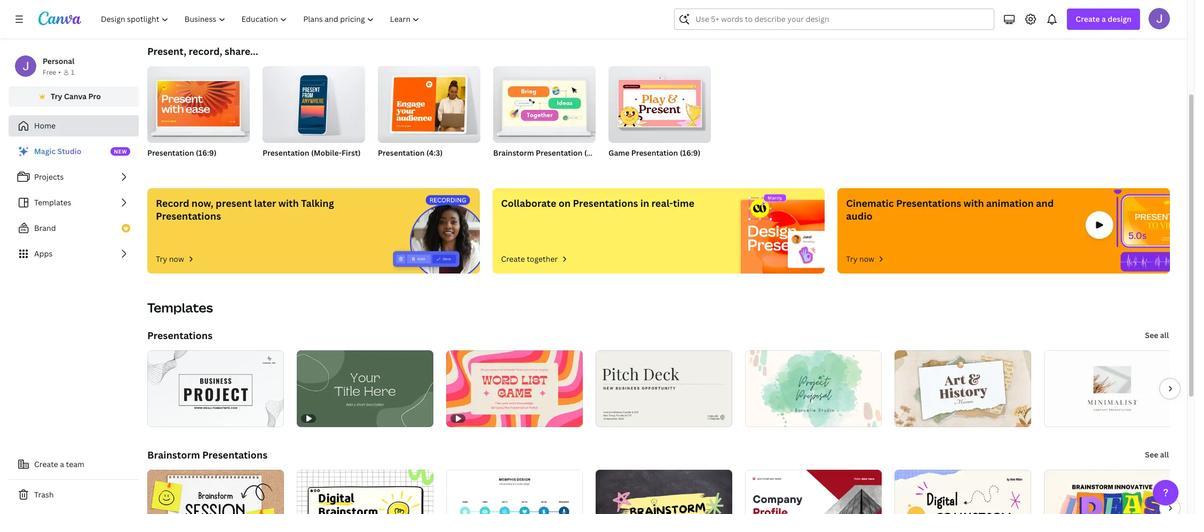 Task type: describe. For each thing, give the bounding box(es) containing it.
create a team button
[[9, 454, 139, 476]]

presentation (16:9) group
[[147, 62, 250, 172]]

presentation for presentation (mobile-first)
[[263, 148, 310, 158]]

trash
[[34, 490, 54, 500]]

social media
[[639, 10, 679, 19]]

cinematic
[[847, 197, 894, 210]]

apps link
[[9, 244, 139, 265]]

(4:3)
[[427, 148, 443, 158]]

first)
[[342, 148, 361, 158]]

game presentation (16:9) group
[[609, 62, 711, 172]]

cinematic presentations with animation and audio
[[847, 197, 1054, 223]]

in
[[641, 197, 650, 210]]

team
[[66, 460, 84, 470]]

top level navigation element
[[94, 9, 429, 30]]

(16:9) for game presentation (16:9) 1920 × 1080 px
[[680, 148, 701, 158]]

magic
[[34, 146, 56, 156]]

presentation (4:3) group
[[378, 62, 481, 172]]

see all for presentations
[[1146, 331, 1170, 341]]

presentation inside the game presentation (16:9) 1920 × 1080 px
[[632, 148, 678, 158]]

see all for brainstorm presentations
[[1146, 450, 1170, 460]]

see for brainstorm presentations
[[1146, 450, 1159, 460]]

group for brainstorm presentation (16:9)
[[493, 62, 596, 143]]

brainstorm presentations
[[147, 449, 268, 462]]

apps
[[34, 249, 53, 259]]

brainstorm for brainstorm presentation (16:9)
[[493, 148, 534, 158]]

•
[[58, 68, 61, 77]]

social
[[639, 10, 658, 19]]

present,
[[147, 45, 186, 58]]

share...
[[225, 45, 258, 58]]

px inside presentation (16:9) 1920 × 1080 px
[[187, 162, 194, 171]]

websites
[[824, 10, 853, 19]]

game presentation (16:9) 1920 × 1080 px
[[609, 148, 701, 171]]

presentation (mobile-first) group
[[263, 62, 365, 172]]

a for design
[[1102, 14, 1106, 24]]

brainstorm presentation (16:9) group
[[493, 62, 605, 172]]

personal
[[43, 56, 74, 66]]

canva
[[64, 91, 87, 101]]

home
[[34, 121, 56, 131]]

record,
[[189, 45, 222, 58]]

projects
[[34, 172, 64, 182]]

1
[[71, 68, 74, 77]]

magic studio
[[34, 146, 81, 156]]

time
[[673, 197, 695, 210]]

create for create a team
[[34, 460, 58, 470]]

with inside the record now, present later with talking presentations
[[279, 197, 299, 210]]

see all link for presentations
[[1145, 325, 1171, 347]]

group for presentation (4:3)
[[378, 62, 481, 143]]

try canva pro
[[51, 91, 101, 101]]

try inside button
[[51, 91, 62, 101]]

create together
[[501, 254, 558, 264]]

brand
[[34, 223, 56, 233]]

record
[[156, 197, 189, 210]]

group for game presentation (16:9)
[[609, 62, 711, 143]]

products
[[773, 10, 801, 19]]

social media button
[[639, 0, 679, 28]]

now for cinematic presentations with animation and audio
[[860, 254, 875, 264]]

game
[[609, 148, 630, 158]]

now for record now, present later with talking presentations
[[169, 254, 184, 264]]

Search search field
[[696, 9, 974, 29]]



Task type: locate. For each thing, give the bounding box(es) containing it.
1920 down the game
[[609, 162, 624, 171]]

1 1080 from the left
[[169, 162, 185, 171]]

now,
[[192, 197, 214, 210]]

2 × from the left
[[626, 162, 629, 171]]

1080 up in
[[630, 162, 646, 171]]

real-
[[652, 197, 673, 210]]

3 (16:9) from the left
[[680, 148, 701, 158]]

1 × from the left
[[164, 162, 167, 171]]

2 try now from the left
[[847, 254, 875, 264]]

brainstorm
[[493, 148, 534, 158], [147, 449, 200, 462]]

a inside button
[[60, 460, 64, 470]]

2 see all from the top
[[1146, 450, 1170, 460]]

print
[[756, 10, 771, 19]]

pro
[[88, 91, 101, 101]]

templates
[[34, 198, 71, 208], [147, 299, 213, 317]]

2 px from the left
[[648, 162, 655, 171]]

1 px from the left
[[187, 162, 194, 171]]

1 vertical spatial see all link
[[1145, 445, 1171, 466]]

1080 inside the game presentation (16:9) 1920 × 1080 px
[[630, 162, 646, 171]]

create a design button
[[1068, 9, 1141, 30]]

with
[[279, 197, 299, 210], [964, 197, 984, 210]]

with right later
[[279, 197, 299, 210]]

2 now from the left
[[860, 254, 875, 264]]

px
[[187, 162, 194, 171], [648, 162, 655, 171]]

group
[[147, 62, 250, 143], [263, 62, 365, 143], [378, 62, 481, 143], [493, 62, 596, 143], [609, 62, 711, 143]]

(16:9) inside the game presentation (16:9) 1920 × 1080 px
[[680, 148, 701, 158]]

× up record
[[164, 162, 167, 171]]

for you
[[408, 10, 431, 19]]

with left animation
[[964, 197, 984, 210]]

2 (16:9) from the left
[[585, 148, 605, 158]]

presentations
[[573, 197, 638, 210], [897, 197, 962, 210], [156, 210, 221, 223], [147, 329, 213, 342], [202, 449, 268, 462]]

a inside dropdown button
[[1102, 14, 1106, 24]]

× down the game
[[626, 162, 629, 171]]

0 vertical spatial create
[[1076, 14, 1100, 24]]

talking
[[301, 197, 334, 210]]

0 vertical spatial brainstorm
[[493, 148, 534, 158]]

1 horizontal spatial (16:9)
[[585, 148, 605, 158]]

(16:9)
[[196, 148, 217, 158], [585, 148, 605, 158], [680, 148, 701, 158]]

try
[[51, 91, 62, 101], [156, 254, 167, 264], [847, 254, 858, 264]]

(mobile-
[[311, 148, 342, 158]]

presentation right the game
[[632, 148, 678, 158]]

presentation left (mobile-
[[263, 148, 310, 158]]

brainstorm presentation (16:9)
[[493, 148, 605, 158]]

brainstorm for brainstorm presentations
[[147, 449, 200, 462]]

0 vertical spatial templates
[[34, 198, 71, 208]]

all for presentations
[[1161, 331, 1170, 341]]

try now
[[156, 254, 184, 264], [847, 254, 875, 264]]

1 vertical spatial see
[[1146, 450, 1159, 460]]

design
[[1108, 14, 1132, 24]]

on
[[559, 197, 571, 210]]

presentation inside "group"
[[378, 148, 425, 158]]

list containing magic studio
[[9, 141, 139, 265]]

(16:9) inside group
[[585, 148, 605, 158]]

try now for record now, present later with talking presentations
[[156, 254, 184, 264]]

now
[[169, 254, 184, 264], [860, 254, 875, 264]]

2 1080 from the left
[[630, 162, 646, 171]]

presentations link
[[147, 329, 213, 342]]

see all link for brainstorm presentations
[[1145, 445, 1171, 466]]

(16:9) inside presentation (16:9) 1920 × 1080 px
[[196, 148, 217, 158]]

record now, present later with talking presentations
[[156, 197, 334, 223]]

presentation inside group
[[536, 148, 583, 158]]

presentations inside cinematic presentations with animation and audio
[[897, 197, 962, 210]]

presentation right new
[[147, 148, 194, 158]]

1 with from the left
[[279, 197, 299, 210]]

1 now from the left
[[169, 254, 184, 264]]

0 horizontal spatial try
[[51, 91, 62, 101]]

2 see all link from the top
[[1145, 445, 1171, 466]]

1 horizontal spatial 1920
[[609, 162, 624, 171]]

create for create together
[[501, 254, 525, 264]]

0 vertical spatial a
[[1102, 14, 1106, 24]]

collaborate
[[501, 197, 557, 210]]

4 presentation from the left
[[536, 148, 583, 158]]

1 horizontal spatial try
[[156, 254, 167, 264]]

3 presentation from the left
[[378, 148, 425, 158]]

0 horizontal spatial create
[[34, 460, 58, 470]]

templates down projects
[[34, 198, 71, 208]]

see all
[[1146, 331, 1170, 341], [1146, 450, 1170, 460]]

websites button
[[824, 0, 853, 28]]

create for create a design
[[1076, 14, 1100, 24]]

1920 inside the game presentation (16:9) 1920 × 1080 px
[[609, 162, 624, 171]]

present, record, share...
[[147, 45, 258, 58]]

presentation left (4:3)
[[378, 148, 425, 158]]

a
[[1102, 14, 1106, 24], [60, 460, 64, 470]]

4 group from the left
[[493, 62, 596, 143]]

px up in
[[648, 162, 655, 171]]

see for presentations
[[1146, 331, 1159, 341]]

0 horizontal spatial 1920
[[147, 162, 163, 171]]

trash link
[[9, 485, 139, 506]]

0 horizontal spatial try now
[[156, 254, 184, 264]]

presentation inside presentation (16:9) 1920 × 1080 px
[[147, 148, 194, 158]]

1 horizontal spatial try now
[[847, 254, 875, 264]]

× inside the game presentation (16:9) 1920 × 1080 px
[[626, 162, 629, 171]]

media
[[660, 10, 679, 19]]

0 vertical spatial all
[[1161, 331, 1170, 341]]

presentation (16:9) 1920 × 1080 px
[[147, 148, 217, 171]]

home link
[[9, 115, 139, 137]]

1 presentation from the left
[[147, 148, 194, 158]]

0 vertical spatial see all
[[1146, 331, 1170, 341]]

group inside brainstorm presentation (16:9) group
[[493, 62, 596, 143]]

1 try now from the left
[[156, 254, 184, 264]]

jacob simon image
[[1149, 8, 1171, 29]]

presentation up on
[[536, 148, 583, 158]]

1 horizontal spatial px
[[648, 162, 655, 171]]

list
[[9, 141, 139, 265]]

(16:9) up time
[[680, 148, 701, 158]]

print products button
[[756, 0, 801, 28]]

0 horizontal spatial brainstorm
[[147, 449, 200, 462]]

2 see from the top
[[1146, 450, 1159, 460]]

0 horizontal spatial (16:9)
[[196, 148, 217, 158]]

0 horizontal spatial with
[[279, 197, 299, 210]]

presentations inside the record now, present later with talking presentations
[[156, 210, 221, 223]]

2 1920 from the left
[[609, 162, 624, 171]]

None search field
[[675, 9, 995, 30]]

new
[[114, 148, 127, 155]]

for you button
[[407, 0, 433, 28]]

(16:9) for brainstorm presentation (16:9)
[[585, 148, 605, 158]]

2 horizontal spatial try
[[847, 254, 858, 264]]

2 presentation from the left
[[263, 148, 310, 158]]

px up 'now,' at the left of page
[[187, 162, 194, 171]]

2 all from the top
[[1161, 450, 1170, 460]]

all
[[1161, 331, 1170, 341], [1161, 450, 1170, 460]]

1 (16:9) from the left
[[196, 148, 217, 158]]

1080 inside presentation (16:9) 1920 × 1080 px
[[169, 162, 185, 171]]

all for brainstorm presentations
[[1161, 450, 1170, 460]]

0 horizontal spatial templates
[[34, 198, 71, 208]]

1 horizontal spatial with
[[964, 197, 984, 210]]

1 vertical spatial brainstorm
[[147, 449, 200, 462]]

and
[[1037, 197, 1054, 210]]

with inside cinematic presentations with animation and audio
[[964, 197, 984, 210]]

1 see all link from the top
[[1145, 325, 1171, 347]]

1080
[[169, 162, 185, 171], [630, 162, 646, 171]]

try canva pro button
[[9, 87, 139, 107]]

free
[[43, 68, 56, 77]]

1 all from the top
[[1161, 331, 1170, 341]]

try for record now, present later with talking presentations
[[156, 254, 167, 264]]

1 vertical spatial a
[[60, 460, 64, 470]]

create a team
[[34, 460, 84, 470]]

0 horizontal spatial ×
[[164, 162, 167, 171]]

create inside dropdown button
[[1076, 14, 1100, 24]]

1 vertical spatial create
[[501, 254, 525, 264]]

create a design
[[1076, 14, 1132, 24]]

1 horizontal spatial brainstorm
[[493, 148, 534, 158]]

1920 inside presentation (16:9) 1920 × 1080 px
[[147, 162, 163, 171]]

1 horizontal spatial ×
[[626, 162, 629, 171]]

×
[[164, 162, 167, 171], [626, 162, 629, 171]]

(16:9) up 'now,' at the left of page
[[196, 148, 217, 158]]

create left 'team'
[[34, 460, 58, 470]]

create
[[1076, 14, 1100, 24], [501, 254, 525, 264], [34, 460, 58, 470]]

presentation
[[147, 148, 194, 158], [263, 148, 310, 158], [378, 148, 425, 158], [536, 148, 583, 158], [632, 148, 678, 158]]

brainstorm presentations link
[[147, 449, 268, 462]]

1 horizontal spatial a
[[1102, 14, 1106, 24]]

2 horizontal spatial create
[[1076, 14, 1100, 24]]

presentation for presentation (4:3)
[[378, 148, 425, 158]]

animation
[[987, 197, 1034, 210]]

presentation (mobile-first)
[[263, 148, 361, 158]]

you
[[420, 10, 431, 19]]

a for team
[[60, 460, 64, 470]]

1080 up record
[[169, 162, 185, 171]]

projects link
[[9, 167, 139, 188]]

try for cinematic presentations with animation and audio
[[847, 254, 858, 264]]

audio
[[847, 210, 873, 223]]

1 1920 from the left
[[147, 162, 163, 171]]

create left the together
[[501, 254, 525, 264]]

1 vertical spatial templates
[[147, 299, 213, 317]]

create left design on the top right of page
[[1076, 14, 1100, 24]]

presentation for presentation (16:9) 1920 × 1080 px
[[147, 148, 194, 158]]

1 see all from the top
[[1146, 331, 1170, 341]]

0 vertical spatial see all link
[[1145, 325, 1171, 347]]

videos
[[708, 10, 729, 19]]

0 vertical spatial see
[[1146, 331, 1159, 341]]

2 group from the left
[[263, 62, 365, 143]]

group for presentation (mobile-first)
[[263, 62, 365, 143]]

together
[[527, 254, 558, 264]]

templates up presentations link
[[147, 299, 213, 317]]

group for presentation (16:9)
[[147, 62, 250, 143]]

videos button
[[706, 0, 732, 28]]

1920 up record
[[147, 162, 163, 171]]

collaborate on presentations in real-time
[[501, 197, 695, 210]]

0 horizontal spatial 1080
[[169, 162, 185, 171]]

templates link
[[9, 192, 139, 214]]

print products
[[756, 10, 801, 19]]

1 group from the left
[[147, 62, 250, 143]]

present
[[216, 197, 252, 210]]

× inside presentation (16:9) 1920 × 1080 px
[[164, 162, 167, 171]]

brainstorm inside group
[[493, 148, 534, 158]]

brand link
[[9, 218, 139, 239]]

a left 'team'
[[60, 460, 64, 470]]

0 horizontal spatial px
[[187, 162, 194, 171]]

1 horizontal spatial templates
[[147, 299, 213, 317]]

free •
[[43, 68, 61, 77]]

see all link
[[1145, 325, 1171, 347], [1145, 445, 1171, 466]]

px inside the game presentation (16:9) 1920 × 1080 px
[[648, 162, 655, 171]]

1 vertical spatial all
[[1161, 450, 1170, 460]]

2 vertical spatial create
[[34, 460, 58, 470]]

presentation (4:3)
[[378, 148, 443, 158]]

2 with from the left
[[964, 197, 984, 210]]

(16:9) left the game
[[585, 148, 605, 158]]

later
[[254, 197, 276, 210]]

1 vertical spatial see all
[[1146, 450, 1170, 460]]

1 see from the top
[[1146, 331, 1159, 341]]

0 horizontal spatial a
[[60, 460, 64, 470]]

a left design on the top right of page
[[1102, 14, 1106, 24]]

see
[[1146, 331, 1159, 341], [1146, 450, 1159, 460]]

1 horizontal spatial create
[[501, 254, 525, 264]]

5 presentation from the left
[[632, 148, 678, 158]]

2 horizontal spatial (16:9)
[[680, 148, 701, 158]]

3 group from the left
[[378, 62, 481, 143]]

try now for cinematic presentations with animation and audio
[[847, 254, 875, 264]]

1 horizontal spatial now
[[860, 254, 875, 264]]

1920
[[147, 162, 163, 171], [609, 162, 624, 171]]

1 horizontal spatial 1080
[[630, 162, 646, 171]]

for
[[408, 10, 418, 19]]

studio
[[57, 146, 81, 156]]

create inside button
[[34, 460, 58, 470]]

5 group from the left
[[609, 62, 711, 143]]

0 horizontal spatial now
[[169, 254, 184, 264]]



Task type: vqa. For each thing, say whether or not it's contained in the screenshot.
the middle (16:9)
yes



